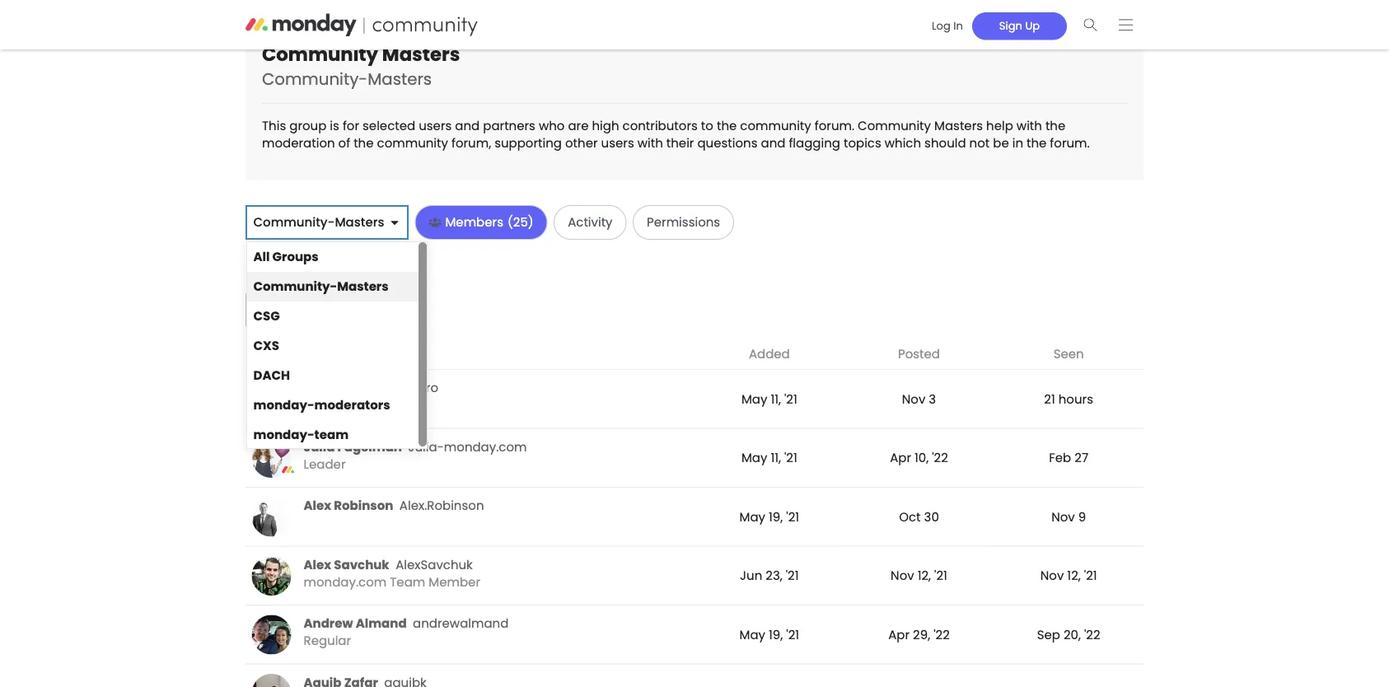 Task type: describe. For each thing, give the bounding box(es) containing it.
seen
[[1054, 345, 1084, 363]]

alex robinson image
[[252, 497, 291, 537]]

sep 20, '22
[[1037, 626, 1101, 644]]

members ( 25 )
[[445, 214, 534, 231]]

username button
[[252, 345, 689, 363]]

sep
[[1037, 626, 1061, 644]]

contributors
[[623, 117, 698, 134]]

andrew
[[304, 615, 353, 632]]

7 radio item from the top
[[247, 420, 419, 450]]

activity link
[[555, 206, 626, 239]]

nov 3
[[902, 390, 936, 408]]

leader inside julia fagelman julia-monday.com leader
[[304, 455, 346, 473]]

masters up selected at the top left of the page
[[368, 68, 432, 91]]

monday.com for alex savchuk alexsavchuk monday.com team member
[[304, 573, 387, 591]]

sign up
[[1000, 18, 1040, 33]]

alex savchuk alexsavchuk monday.com team member
[[304, 556, 480, 591]]

this
[[262, 117, 286, 134]]

supporting
[[495, 134, 562, 152]]

apr 10, '22
[[890, 449, 948, 467]]

1 vertical spatial community-
[[253, 214, 335, 231]]

hours
[[1059, 390, 1094, 408]]

table containing username
[[246, 340, 1144, 687]]

monday team image
[[280, 461, 296, 478]]

apr 29, '22
[[889, 626, 950, 644]]

1 12, from the left
[[918, 567, 931, 585]]

2 11, from the top
[[771, 449, 781, 467]]

be
[[993, 134, 1009, 152]]

who
[[539, 117, 565, 134]]

log
[[932, 18, 951, 33]]

(
[[508, 214, 513, 231]]

2 radio item from the top
[[247, 272, 419, 302]]

1 radio item from the top
[[247, 242, 419, 272]]

3 radio item from the top
[[247, 302, 419, 331]]

are
[[568, 117, 589, 134]]

robinson
[[334, 497, 393, 515]]

high
[[592, 117, 619, 134]]

group
[[289, 117, 327, 134]]

dipro
[[406, 379, 438, 397]]

alex for alex robinson alex.robinson
[[304, 497, 331, 515]]

help
[[987, 117, 1014, 134]]

masters left users icon
[[335, 214, 384, 231]]

oct
[[899, 508, 921, 526]]

flagging
[[789, 134, 841, 152]]

jun 23, '21
[[740, 567, 799, 585]]

julia fagelman julia-monday.com leader
[[304, 438, 527, 473]]

5 radio item from the top
[[247, 361, 419, 391]]

member
[[429, 573, 480, 591]]

apr for apr 29, '22
[[889, 626, 910, 644]]

nov up sep
[[1041, 567, 1064, 585]]

in
[[954, 18, 963, 33]]

0 horizontal spatial and
[[455, 117, 480, 134]]

25
[[513, 214, 528, 231]]

navigation containing log in
[[917, 7, 1144, 42]]

monday community forum image
[[246, 13, 510, 36]]

1 horizontal spatial users
[[601, 134, 634, 152]]

fagelman
[[337, 438, 402, 456]]

team
[[390, 573, 425, 591]]

10,
[[915, 449, 929, 467]]

almand
[[356, 615, 407, 632]]

seen button
[[1000, 345, 1138, 363]]

2 12, from the left
[[1067, 567, 1081, 585]]

their
[[667, 134, 694, 152]]

1 nov 12, '21 from the left
[[891, 567, 948, 585]]

nov left 9
[[1052, 508, 1075, 526]]

alex robinson alex.robinson
[[304, 497, 484, 515]]

julia-
[[408, 438, 444, 456]]

community-masters
[[253, 214, 384, 231]]

log in
[[932, 18, 963, 33]]

forum,
[[452, 134, 491, 152]]

posted button
[[851, 345, 988, 363]]

permissions link
[[634, 206, 734, 239]]

1 horizontal spatial forum.
[[1050, 134, 1090, 152]]

dipro link
[[304, 379, 689, 397]]

permissions
[[647, 214, 720, 231]]

jun
[[740, 567, 763, 585]]

monday.com for julia fagelman julia-monday.com leader
[[444, 438, 527, 456]]

of
[[338, 134, 350, 152]]

username
[[252, 345, 316, 363]]

added button
[[701, 345, 838, 363]]

community inside community masters community-masters
[[262, 41, 378, 68]]

)
[[528, 214, 534, 231]]

20,
[[1064, 626, 1081, 644]]

'22 for apr 10, '22
[[932, 449, 948, 467]]

selected
[[363, 117, 415, 134]]

feb 27
[[1049, 449, 1089, 467]]

0 horizontal spatial forum.
[[815, 117, 855, 134]]

search image
[[1084, 19, 1098, 31]]

dipro leader
[[304, 379, 438, 414]]

alex.robinson
[[400, 497, 484, 515]]

community inside this group is for selected users and partners who are high contributors to the community forum. community masters help with the moderation of the community forum, supporting other users with their questions and flagging topics which should not be in the forum.
[[858, 117, 931, 134]]

this group is for selected users and partners who are high contributors to the community forum. community masters help with the moderation of the community forum, supporting other users with their questions and flagging topics which should not be in the forum.
[[262, 117, 1090, 152]]

community masters community-masters
[[262, 41, 460, 91]]

1 may 19, '21 from the top
[[740, 508, 799, 526]]

21 hours
[[1044, 390, 1094, 408]]

1 11, from the top
[[771, 390, 781, 408]]

9
[[1079, 508, 1086, 526]]

nov down the oct on the bottom right of page
[[891, 567, 914, 585]]



Task type: locate. For each thing, give the bounding box(es) containing it.
0 vertical spatial 19,
[[769, 508, 783, 526]]

leader up julia at the left of the page
[[304, 396, 346, 414]]

nov 12, '21
[[891, 567, 948, 585], [1041, 567, 1097, 585]]

3
[[929, 390, 936, 408]]

community right "flagging"
[[858, 117, 931, 134]]

table
[[246, 340, 1144, 687]]

leader right monday team image
[[304, 455, 346, 473]]

alex inside alex savchuk alexsavchuk monday.com team member
[[304, 556, 331, 574]]

menu image
[[1119, 19, 1133, 31]]

23,
[[766, 567, 783, 585]]

may 19, '21
[[740, 508, 799, 526], [740, 626, 799, 644]]

in
[[1013, 134, 1024, 152]]

alexsavchuk
[[396, 556, 473, 574]]

leader image
[[252, 438, 291, 478]]

1 horizontal spatial 12,
[[1067, 567, 1081, 585]]

community- inside community masters community-masters
[[262, 68, 368, 91]]

1 vertical spatial community
[[858, 117, 931, 134]]

1 vertical spatial apr
[[889, 626, 910, 644]]

forum.
[[815, 117, 855, 134], [1050, 134, 1090, 152]]

1 vertical spatial 11,
[[771, 449, 781, 467]]

19, down the 23,
[[769, 626, 783, 644]]

topics
[[844, 134, 882, 152]]

apr left 10,
[[890, 449, 911, 467]]

and left partners
[[455, 117, 480, 134]]

community down monday community forum image
[[262, 41, 378, 68]]

nov 9
[[1052, 508, 1086, 526]]

andrewalmand
[[413, 615, 509, 632]]

which
[[885, 134, 921, 152]]

community left forum,
[[377, 134, 448, 152]]

may 11, '21
[[742, 390, 798, 408], [742, 449, 798, 467]]

1 horizontal spatial monday.com
[[444, 438, 527, 456]]

alex
[[304, 497, 331, 515], [304, 556, 331, 574]]

2 alex from the top
[[304, 556, 331, 574]]

0 horizontal spatial nov 12, '21
[[891, 567, 948, 585]]

may
[[742, 390, 768, 408], [742, 449, 768, 467], [740, 508, 766, 526], [740, 626, 766, 644]]

2 may 19, '21 from the top
[[740, 626, 799, 644]]

may 19, '21 up the jun 23, '21
[[740, 508, 799, 526]]

menu
[[247, 242, 427, 450]]

and left "flagging"
[[761, 134, 786, 152]]

0 horizontal spatial users
[[419, 117, 452, 134]]

oct 30
[[899, 508, 939, 526]]

monday.com down dipro link
[[444, 438, 527, 456]]

community- down moderation
[[253, 214, 335, 231]]

'22 right 20,
[[1084, 626, 1101, 644]]

1 horizontal spatial community
[[740, 117, 812, 134]]

0 vertical spatial monday.com
[[444, 438, 527, 456]]

'22 for sep 20, '22
[[1084, 626, 1101, 644]]

1 horizontal spatial community
[[858, 117, 931, 134]]

monday.com inside julia fagelman julia-monday.com leader
[[444, 438, 527, 456]]

2 leader from the top
[[304, 455, 346, 473]]

to
[[701, 117, 714, 134]]

30
[[924, 508, 939, 526]]

masters inside this group is for selected users and partners who are high contributors to the community forum. community masters help with the moderation of the community forum, supporting other users with their questions and flagging topics which should not be in the forum.
[[935, 117, 983, 134]]

nov 12, '21 down "nov 9"
[[1041, 567, 1097, 585]]

community-
[[262, 68, 368, 91], [253, 214, 335, 231]]

community
[[262, 41, 378, 68], [858, 117, 931, 134]]

sign
[[1000, 18, 1023, 33]]

19,
[[769, 508, 783, 526], [769, 626, 783, 644]]

1 vertical spatial 19,
[[769, 626, 783, 644]]

'22
[[932, 449, 948, 467], [934, 626, 950, 644], [1084, 626, 1101, 644]]

12, up 20,
[[1067, 567, 1081, 585]]

6 radio item from the top
[[247, 391, 419, 420]]

1 horizontal spatial and
[[761, 134, 786, 152]]

regular
[[304, 632, 351, 650]]

0 vertical spatial may 11, '21
[[742, 390, 798, 408]]

1 vertical spatial alex
[[304, 556, 331, 574]]

27
[[1075, 449, 1089, 467]]

community right to
[[740, 117, 812, 134]]

1 vertical spatial may 19, '21
[[740, 626, 799, 644]]

1 vertical spatial leader
[[304, 455, 346, 473]]

12, up 29,
[[918, 567, 931, 585]]

other
[[565, 134, 598, 152]]

2 may 11, '21 from the top
[[742, 449, 798, 467]]

2 19, from the top
[[769, 626, 783, 644]]

29,
[[913, 626, 931, 644]]

0 horizontal spatial community
[[377, 134, 448, 152]]

may 19, '21 down the jun 23, '21
[[740, 626, 799, 644]]

added
[[749, 345, 790, 363]]

0 vertical spatial community-
[[262, 68, 368, 91]]

0 horizontal spatial 12,
[[918, 567, 931, 585]]

sign up button
[[972, 12, 1067, 40]]

'22 for apr 29, '22
[[934, 626, 950, 644]]

0 vertical spatial leader
[[304, 396, 346, 414]]

monday.com inside alex savchuk alexsavchuk monday.com team member
[[304, 573, 387, 591]]

partners
[[483, 117, 536, 134]]

1 may 11, '21 from the top
[[742, 390, 798, 408]]

0 vertical spatial apr
[[890, 449, 911, 467]]

monday.com up the andrew
[[304, 573, 387, 591]]

navigation
[[917, 7, 1144, 42]]

masters left help
[[935, 117, 983, 134]]

andrew almand andrewalmand regular
[[304, 615, 509, 650]]

monday.com team member image
[[252, 556, 291, 596]]

leader
[[304, 396, 346, 414], [304, 455, 346, 473]]

members
[[445, 214, 504, 231]]

up
[[1026, 18, 1040, 33]]

1 horizontal spatial nov 12, '21
[[1041, 567, 1097, 585]]

4 radio item from the top
[[247, 331, 419, 361]]

the
[[717, 117, 737, 134], [1046, 117, 1066, 134], [354, 134, 374, 152], [1027, 134, 1047, 152]]

1 leader from the top
[[304, 396, 346, 414]]

19, up the 23,
[[769, 508, 783, 526]]

log in button
[[923, 12, 972, 40]]

julia
[[304, 438, 335, 456]]

0 horizontal spatial monday.com
[[304, 573, 387, 591]]

apr for apr 10, '22
[[890, 449, 911, 467]]

users
[[419, 117, 452, 134], [601, 134, 634, 152]]

forum. left which
[[815, 117, 855, 134]]

community- up group
[[262, 68, 368, 91]]

0 vertical spatial 11,
[[771, 390, 781, 408]]

0 vertical spatial may 19, '21
[[740, 508, 799, 526]]

apr left 29,
[[889, 626, 910, 644]]

alex left robinson
[[304, 497, 331, 515]]

users right selected at the top left of the page
[[419, 117, 452, 134]]

'22 right 10,
[[932, 449, 948, 467]]

forum. right in
[[1050, 134, 1090, 152]]

is
[[330, 117, 339, 134]]

0 vertical spatial alex
[[304, 497, 331, 515]]

monday.com
[[444, 438, 527, 456], [304, 573, 387, 591]]

username text field
[[246, 294, 419, 327]]

questions
[[698, 134, 758, 152]]

0 horizontal spatial community
[[262, 41, 378, 68]]

apr
[[890, 449, 911, 467], [889, 626, 910, 644]]

not
[[970, 134, 990, 152]]

masters
[[382, 41, 460, 68], [368, 68, 432, 91], [935, 117, 983, 134], [335, 214, 384, 231]]

21
[[1044, 390, 1055, 408]]

feb
[[1049, 449, 1072, 467]]

nov left the 3
[[902, 390, 926, 408]]

with right help
[[1017, 117, 1042, 134]]

1 horizontal spatial with
[[1017, 117, 1042, 134]]

posted
[[898, 345, 940, 363]]

leader image
[[252, 379, 291, 419]]

masters down monday community forum image
[[382, 41, 460, 68]]

alex for alex savchuk alexsavchuk monday.com team member
[[304, 556, 331, 574]]

1 19, from the top
[[769, 508, 783, 526]]

activity
[[568, 214, 613, 231]]

moderation
[[262, 134, 335, 152]]

1 vertical spatial monday.com
[[304, 573, 387, 591]]

2 nov 12, '21 from the left
[[1041, 567, 1097, 585]]

leader inside dipro leader
[[304, 396, 346, 414]]

and
[[455, 117, 480, 134], [761, 134, 786, 152]]

with
[[1017, 117, 1042, 134], [638, 134, 663, 152]]

for
[[343, 117, 359, 134]]

0 vertical spatial community
[[262, 41, 378, 68]]

savchuk
[[334, 556, 389, 574]]

0 horizontal spatial with
[[638, 134, 663, 152]]

radio item
[[247, 242, 419, 272], [247, 272, 419, 302], [247, 302, 419, 331], [247, 331, 419, 361], [247, 361, 419, 391], [247, 391, 419, 420], [247, 420, 419, 450]]

should
[[925, 134, 966, 152]]

1 alex from the top
[[304, 497, 331, 515]]

alex left savchuk
[[304, 556, 331, 574]]

nov 12, '21 down oct 30
[[891, 567, 948, 585]]

users right other
[[601, 134, 634, 152]]

with left their
[[638, 134, 663, 152]]

'22 right 29,
[[934, 626, 950, 644]]

community
[[740, 117, 812, 134], [377, 134, 448, 152]]

regular image
[[252, 615, 291, 655]]

users image
[[429, 216, 441, 229]]

1 vertical spatial may 11, '21
[[742, 449, 798, 467]]

'21
[[785, 390, 798, 408], [785, 449, 798, 467], [786, 508, 799, 526], [786, 567, 799, 585], [935, 567, 948, 585], [1084, 567, 1097, 585], [786, 626, 799, 644]]



Task type: vqa. For each thing, say whether or not it's contained in the screenshot.
Allow item pop-up in shared view Link
no



